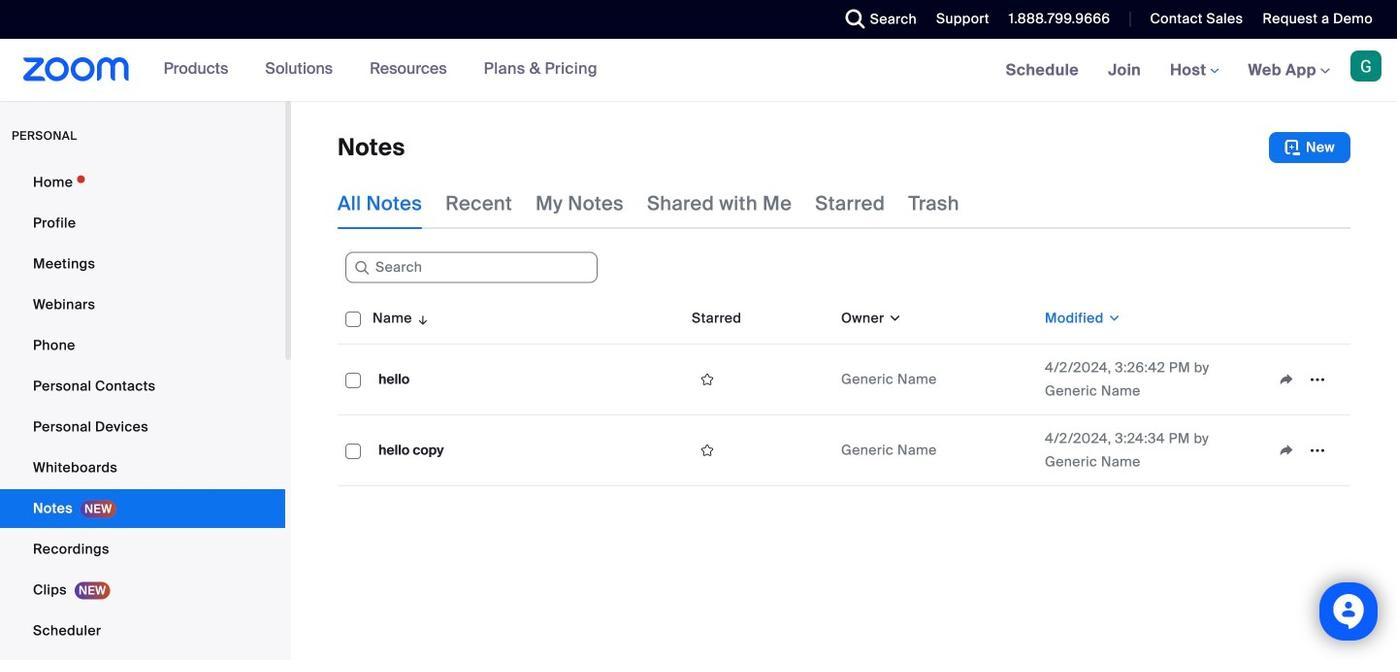 Task type: vqa. For each thing, say whether or not it's contained in the screenshot.
Profile picture
yes



Task type: describe. For each thing, give the bounding box(es) containing it.
zoom logo image
[[23, 57, 130, 82]]

more options for hello image
[[1303, 371, 1334, 388]]

more options for hello copy image
[[1303, 442, 1334, 459]]

tabs of all notes page tab list
[[338, 179, 960, 229]]

product information navigation
[[149, 39, 612, 101]]

down image
[[885, 309, 903, 328]]

share image for more options for hello image
[[1272, 371, 1303, 388]]

Search text field
[[346, 252, 598, 283]]



Task type: locate. For each thing, give the bounding box(es) containing it.
0 vertical spatial share image
[[1272, 371, 1303, 388]]

1 share image from the top
[[1272, 371, 1303, 388]]

share image down more options for hello image
[[1272, 442, 1303, 459]]

share image for 'more options for hello copy' icon
[[1272, 442, 1303, 459]]

banner
[[0, 39, 1398, 102]]

down image
[[1104, 309, 1122, 328]]

2 share image from the top
[[1272, 442, 1303, 459]]

personal menu menu
[[0, 163, 285, 660]]

application
[[338, 293, 1351, 486], [692, 365, 826, 394], [1272, 365, 1344, 394], [692, 436, 826, 465], [1272, 436, 1344, 465]]

share image
[[1272, 371, 1303, 388], [1272, 442, 1303, 459]]

profile picture image
[[1351, 50, 1382, 82]]

1 vertical spatial share image
[[1272, 442, 1303, 459]]

meetings navigation
[[992, 39, 1398, 102]]

share image up 'more options for hello copy' icon
[[1272, 371, 1303, 388]]

arrow down image
[[412, 307, 430, 330]]



